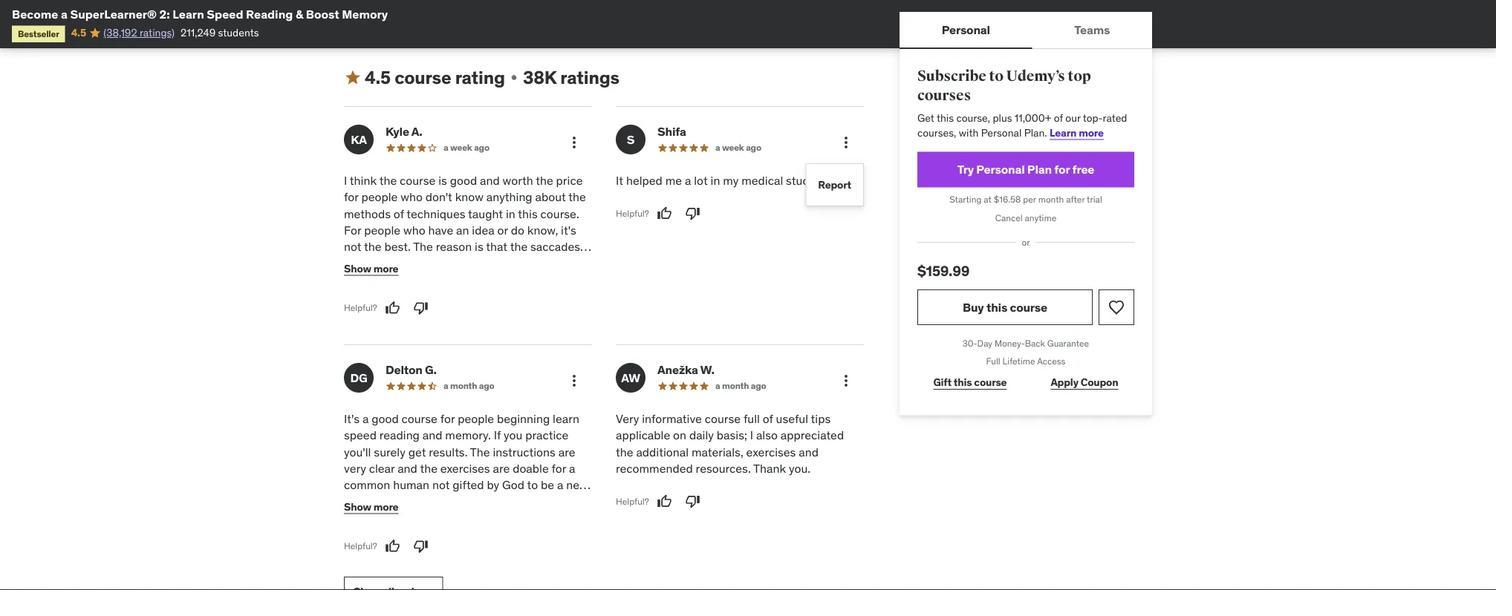 Task type: describe. For each thing, give the bounding box(es) containing it.
the down price
[[569, 189, 586, 205]]

free
[[1072, 162, 1095, 177]]

god
[[502, 478, 524, 493]]

show for kyle a.
[[344, 262, 371, 275]]

g.
[[425, 363, 437, 378]]

(38,192
[[103, 26, 137, 39]]

my
[[723, 173, 739, 188]]

delton g.
[[386, 363, 437, 378]]

more down top-
[[1079, 126, 1104, 139]]

full
[[986, 356, 1000, 367]]

know.
[[412, 561, 443, 576]]

guarantee
[[1047, 338, 1089, 349]]

1 vertical spatial people
[[364, 223, 401, 238]]

techniques inside i think the course is good and worth the price for people who don't know anything about the methods of techniques taught in this course. for people who have an idea or do know, it's not the best. the reason is that the saccades part is not as in-depth as it should be, especially since it's the core technique to help improve your reading to a speed reader
[[407, 206, 465, 221]]

more for show more button related to kyle a.
[[373, 262, 398, 275]]

course up 'a.'
[[395, 66, 451, 89]]

not down for
[[344, 239, 361, 255]]

4.5 for 4.5
[[71, 26, 86, 39]]

beginning
[[497, 411, 550, 427]]

tab list containing personal
[[900, 12, 1152, 49]]

some
[[547, 511, 576, 526]]

2 as from the left
[[464, 256, 476, 271]]

and up human
[[398, 461, 417, 476]]

2 vertical spatial speed
[[344, 544, 377, 560]]

week for shifa
[[722, 142, 744, 154]]

you'll
[[344, 445, 371, 460]]

a up nerd
[[569, 461, 575, 476]]

anežka w.
[[657, 363, 715, 378]]

for up memory.
[[440, 411, 455, 427]]

helpful? for mark review by delton g. as helpful image
[[344, 541, 377, 553]]

memory.
[[445, 428, 491, 443]]

not down like
[[460, 528, 478, 543]]

211,249 students
[[181, 26, 259, 39]]

1 horizontal spatial be
[[541, 478, 554, 493]]

s
[[627, 132, 635, 147]]

report button
[[818, 170, 851, 200]]

on inside it's a good course for people beginning learn speed reading and memory. if you practice you'll surely get results. the instructions are very clear and the exercises are doable for a common human not gifted by god to be a nerd since the birth, however imma give a 4.5 but not 5 because i felt like it was missing some techniques on how to not lose focus while speed reading, i guess it would be so important to know.
[[406, 528, 419, 543]]

the down do
[[510, 239, 528, 255]]

helpful? for mark review by kyle a. as helpful icon
[[344, 303, 377, 314]]

recommended
[[616, 461, 693, 476]]

additional actions for review by anežka w. image
[[837, 372, 855, 390]]

delton
[[386, 363, 423, 378]]

mark review by delton g. as helpful image
[[385, 539, 400, 554]]

mark review by kyle a. as unhelpful image
[[413, 301, 428, 316]]

our
[[1066, 111, 1081, 125]]

1 vertical spatial who
[[403, 223, 425, 238]]

resources.
[[696, 461, 751, 476]]

on inside very informative course full of useful tips applicable on daily basis; i also appreciated the additional materials, exercises and recommended resources. thank you.
[[673, 428, 686, 443]]

plus
[[993, 111, 1012, 125]]

results.
[[429, 445, 468, 460]]

with
[[959, 126, 979, 139]]

so
[[527, 544, 539, 560]]

top
[[1068, 67, 1091, 85]]

kyle
[[386, 124, 409, 139]]

1 vertical spatial speed
[[344, 428, 377, 443]]

focus
[[505, 528, 534, 543]]

ratings)
[[140, 26, 175, 39]]

for inside i think the course is good and worth the price for people who don't know anything about the methods of techniques taught in this course. for people who have an idea or do know, it's not the best. the reason is that the saccades part is not as in-depth as it should be, especially since it's the core technique to help improve your reading to a speed reader
[[344, 189, 359, 205]]

was
[[480, 511, 500, 526]]

how
[[422, 528, 444, 543]]

money-
[[995, 338, 1025, 349]]

plan
[[1027, 162, 1052, 177]]

a left 'lot' at the top of page
[[685, 173, 691, 188]]

have
[[428, 223, 453, 238]]

personal inside button
[[942, 22, 990, 37]]

give
[[505, 494, 527, 510]]

w.
[[700, 363, 715, 378]]

0 vertical spatial learn
[[173, 6, 204, 22]]

reading inside i think the course is good and worth the price for people who don't know anything about the methods of techniques taught in this course. for people who have an idea or do know, it's not the best. the reason is that the saccades part is not as in-depth as it should be, especially since it's the core technique to help improve your reading to a speed reader
[[415, 289, 455, 305]]

a up the don't on the top
[[444, 142, 448, 154]]

memory
[[342, 6, 388, 22]]

dg
[[350, 370, 367, 386]]

helped
[[626, 173, 663, 188]]

day
[[977, 338, 993, 349]]

best.
[[384, 239, 411, 255]]

guess
[[431, 544, 463, 560]]

mark review by delton g. as unhelpful image
[[413, 539, 428, 554]]

boost
[[306, 6, 339, 22]]

learn more
[[1050, 126, 1104, 139]]

applicable
[[616, 428, 670, 443]]

month for it's a good course for people beginning learn speed reading and memory. if you practice you'll surely get results. the instructions are very clear and the exercises are doable for a common human not gifted by god to be a nerd since the birth, however imma give a 4.5 but not 5 because i felt like it was missing some techniques on how to not lose focus while speed reading, i guess it would be so important to know.
[[450, 380, 477, 392]]

30-
[[963, 338, 977, 349]]

for
[[344, 223, 361, 238]]

know
[[455, 189, 484, 205]]

of inside i think the course is good and worth the price for people who don't know anything about the methods of techniques taught in this course. for people who have an idea or do know, it's not the best. the reason is that the saccades part is not as in-depth as it should be, especially since it's the core technique to help improve your reading to a speed reader
[[394, 206, 404, 221]]

course inside very informative course full of useful tips applicable on daily basis; i also appreciated the additional materials, exercises and recommended resources. thank you.
[[705, 411, 741, 427]]

kyle a.
[[386, 124, 422, 139]]

in-
[[415, 256, 430, 271]]

don't
[[425, 189, 452, 205]]

apply coupon button
[[1035, 368, 1134, 398]]

and up get
[[423, 428, 442, 443]]

1 vertical spatial be
[[510, 544, 524, 560]]

and inside very informative course full of useful tips applicable on daily basis; i also appreciated the additional materials, exercises and recommended resources. thank you.
[[799, 445, 819, 460]]

show more button for kyle a.
[[344, 254, 398, 284]]

lose
[[481, 528, 502, 543]]

the inside it's a good course for people beginning learn speed reading and memory. if you practice you'll surely get results. the instructions are very clear and the exercises are doable for a common human not gifted by god to be a nerd since the birth, however imma give a 4.5 but not 5 because i felt like it was missing some techniques on how to not lose focus while speed reading, i guess it would be so important to know.
[[470, 445, 490, 460]]

you.
[[789, 461, 811, 476]]

or inside i think the course is good and worth the price for people who don't know anything about the methods of techniques taught in this course. for people who have an idea or do know, it's not the best. the reason is that the saccades part is not as in-depth as it should be, especially since it's the core technique to help improve your reading to a speed reader
[[497, 223, 508, 238]]

4.5 course rating
[[365, 66, 505, 89]]

common
[[344, 478, 390, 493]]

the down get
[[420, 461, 438, 476]]

know,
[[527, 223, 558, 238]]

show more for delton g.
[[344, 501, 398, 514]]

personal inside "try personal plan for free" link
[[976, 162, 1025, 177]]

the right think
[[379, 173, 397, 188]]

since inside it's a good course for people beginning learn speed reading and memory. if you practice you'll surely get results. the instructions are very clear and the exercises are doable for a common human not gifted by god to be a nerd since the birth, however imma give a 4.5 but not 5 because i felt like it was missing some techniques on how to not lose focus while speed reading, i guess it would be so important to know.
[[344, 494, 372, 510]]

2 horizontal spatial is
[[475, 239, 483, 255]]

medium image
[[344, 69, 362, 87]]

to up guess
[[446, 528, 457, 543]]

helpful? for mark review by shifa as helpful icon at the left of page
[[616, 208, 649, 219]]

ago for shifa
[[746, 142, 761, 154]]

0 vertical spatial it's
[[561, 223, 576, 238]]

&
[[296, 6, 303, 22]]

good inside it's a good course for people beginning learn speed reading and memory. if you practice you'll surely get results. the instructions are very clear and the exercises are doable for a common human not gifted by god to be a nerd since the birth, however imma give a 4.5 but not 5 because i felt like it was missing some techniques on how to not lose focus while speed reading, i guess it would be so important to know.
[[372, 411, 399, 427]]

exercises inside very informative course full of useful tips applicable on daily basis; i also appreciated the additional materials, exercises and recommended resources. thank you.
[[746, 445, 796, 460]]

techniques inside it's a good course for people beginning learn speed reading and memory. if you practice you'll surely get results. the instructions are very clear and the exercises are doable for a common human not gifted by god to be a nerd since the birth, however imma give a 4.5 but not 5 because i felt like it was missing some techniques on how to not lose focus while speed reading, i guess it would be so important to know.
[[344, 528, 403, 543]]

price
[[556, 173, 583, 188]]

38k ratings
[[523, 66, 620, 89]]

also
[[756, 428, 778, 443]]

a right give
[[530, 494, 536, 510]]

subscribe
[[917, 67, 986, 85]]

birth,
[[395, 494, 423, 510]]

2 vertical spatial it
[[466, 544, 473, 560]]

that
[[486, 239, 507, 255]]

course inside gift this course link
[[974, 376, 1007, 389]]

1 horizontal spatial or
[[1022, 237, 1030, 248]]

show more inside button
[[344, 16, 398, 29]]

aw
[[621, 370, 640, 386]]

211,249
[[181, 26, 216, 39]]

more for show more button associated with delton g.
[[373, 501, 398, 514]]

the inside i think the course is good and worth the price for people who don't know anything about the methods of techniques taught in this course. for people who have an idea or do know, it's not the best. the reason is that the saccades part is not as in-depth as it should be, especially since it's the core technique to help improve your reading to a speed reader
[[413, 239, 433, 255]]

doable
[[513, 461, 549, 476]]

4.5 inside it's a good course for people beginning learn speed reading and memory. if you practice you'll surely get results. the instructions are very clear and the exercises are doable for a common human not gifted by god to be a nerd since the birth, however imma give a 4.5 but not 5 because i felt like it was missing some techniques on how to not lose focus while speed reading, i guess it would be so important to know.
[[539, 494, 556, 510]]

to down doable
[[527, 478, 538, 493]]

since inside i think the course is good and worth the price for people who don't know anything about the methods of techniques taught in this course. for people who have an idea or do know, it's not the best. the reason is that the saccades part is not as in-depth as it should be, especially since it's the core technique to help improve your reading to a speed reader
[[399, 273, 427, 288]]

a month ago for g.
[[444, 380, 494, 392]]

not down best.
[[380, 256, 398, 271]]

rating
[[455, 66, 505, 89]]

reader
[[516, 289, 551, 305]]

additional actions for review by kyle a. image
[[565, 134, 583, 152]]

the up about
[[536, 173, 553, 188]]

1 show from the top
[[344, 16, 371, 29]]

lifetime
[[1003, 356, 1035, 367]]

but
[[559, 494, 576, 510]]

try personal plan for free
[[957, 162, 1095, 177]]

it helped me a lot in my medical studies
[[616, 173, 825, 188]]

courses,
[[917, 126, 956, 139]]

ago for anežka w.
[[751, 380, 766, 392]]

mark review by anežka w. as helpful image
[[657, 495, 672, 509]]

11,000+
[[1015, 111, 1052, 125]]

nerd
[[566, 478, 590, 493]]

xsmall image
[[508, 72, 520, 84]]

1 horizontal spatial in
[[711, 173, 720, 188]]

month inside starting at $16.58 per month after trial cancel anytime
[[1038, 194, 1064, 205]]

instructions
[[493, 445, 556, 460]]

0 horizontal spatial is
[[369, 256, 377, 271]]

1 show more button from the top
[[344, 8, 413, 37]]

especially
[[344, 273, 396, 288]]

bestseller
[[18, 28, 59, 39]]

a week ago for kyle a.
[[444, 142, 490, 154]]

0 vertical spatial who
[[401, 189, 423, 205]]

(38,192 ratings)
[[103, 26, 175, 39]]

4.5 for 4.5 course rating
[[365, 66, 391, 89]]

i inside very informative course full of useful tips applicable on daily basis; i also appreciated the additional materials, exercises and recommended resources. thank you.
[[750, 428, 753, 443]]

buy this course button
[[917, 290, 1093, 325]]

taught
[[468, 206, 503, 221]]

the up part
[[364, 239, 382, 255]]

a right become
[[61, 6, 68, 22]]

surely
[[374, 445, 406, 460]]

gifted
[[453, 478, 484, 493]]

course.
[[541, 206, 579, 221]]

2:
[[159, 6, 170, 22]]



Task type: vqa. For each thing, say whether or not it's contained in the screenshot.
Carousel element
no



Task type: locate. For each thing, give the bounding box(es) containing it.
this for buy this course
[[986, 300, 1007, 315]]

additional actions for review by delton g. image
[[565, 372, 583, 390]]

speed up important
[[344, 544, 377, 560]]

plan.
[[1024, 126, 1047, 139]]

are
[[558, 445, 575, 460], [493, 461, 510, 476]]

0 vertical spatial it
[[479, 256, 486, 271]]

show more button for delton g.
[[344, 493, 398, 522]]

1 as from the left
[[400, 256, 412, 271]]

1 vertical spatial it's
[[430, 273, 445, 288]]

personal up subscribe
[[942, 22, 990, 37]]

thank
[[753, 461, 786, 476]]

while
[[537, 528, 565, 543]]

for
[[1054, 162, 1070, 177], [344, 189, 359, 205], [440, 411, 455, 427], [552, 461, 566, 476]]

at
[[984, 194, 992, 205]]

1 horizontal spatial are
[[558, 445, 575, 460]]

this up do
[[518, 206, 538, 221]]

ratings
[[560, 66, 620, 89]]

2 vertical spatial is
[[369, 256, 377, 271]]

0 vertical spatial are
[[558, 445, 575, 460]]

month up full
[[722, 380, 749, 392]]

i left think
[[344, 173, 347, 188]]

0 horizontal spatial it's
[[430, 273, 445, 288]]

0 horizontal spatial a month ago
[[444, 380, 494, 392]]

gift
[[933, 376, 952, 389]]

people up memory.
[[458, 411, 494, 427]]

learn down the our
[[1050, 126, 1077, 139]]

2 vertical spatial show more
[[344, 501, 398, 514]]

starting
[[950, 194, 982, 205]]

1 vertical spatial show more button
[[344, 254, 398, 284]]

0 horizontal spatial be
[[510, 544, 524, 560]]

this inside i think the course is good and worth the price for people who don't know anything about the methods of techniques taught in this course. for people who have an idea or do know, it's not the best. the reason is that the saccades part is not as in-depth as it should be, especially since it's the core technique to help improve your reading to a speed reader
[[518, 206, 538, 221]]

2 vertical spatial people
[[458, 411, 494, 427]]

more right boost at top left
[[373, 16, 398, 29]]

1 vertical spatial exercises
[[440, 461, 490, 476]]

a week ago up the know
[[444, 142, 490, 154]]

depth
[[430, 256, 461, 271]]

ago up the know
[[474, 142, 490, 154]]

show for delton g.
[[344, 501, 371, 514]]

0 vertical spatial exercises
[[746, 445, 796, 460]]

2 a month ago from the left
[[715, 380, 766, 392]]

a down core
[[472, 289, 478, 305]]

an
[[456, 223, 469, 238]]

personal
[[942, 22, 990, 37], [981, 126, 1022, 139], [976, 162, 1025, 177]]

learn up 211,249
[[173, 6, 204, 22]]

missing
[[503, 511, 544, 526]]

gift this course link
[[917, 368, 1023, 398]]

of inside very informative course full of useful tips applicable on daily basis; i also appreciated the additional materials, exercises and recommended resources. thank you.
[[763, 411, 773, 427]]

are down practice
[[558, 445, 575, 460]]

speed up you'll
[[344, 428, 377, 443]]

not up the however
[[432, 478, 450, 493]]

it's down depth
[[430, 273, 445, 288]]

ago for kyle a.
[[474, 142, 490, 154]]

gift this course
[[933, 376, 1007, 389]]

a left nerd
[[557, 478, 563, 493]]

show
[[344, 16, 371, 29], [344, 262, 371, 275], [344, 501, 371, 514]]

me
[[665, 173, 682, 188]]

personal down plus
[[981, 126, 1022, 139]]

methods
[[344, 206, 391, 221]]

it's down course.
[[561, 223, 576, 238]]

anežka
[[657, 363, 698, 378]]

4.5 right medium image
[[365, 66, 391, 89]]

0 vertical spatial show more
[[344, 16, 398, 29]]

0 vertical spatial show
[[344, 16, 371, 29]]

helpful? up important
[[344, 541, 377, 553]]

30-day money-back guarantee full lifetime access
[[963, 338, 1089, 367]]

a week ago up my
[[715, 142, 761, 154]]

however
[[426, 494, 470, 510]]

week for kyle a.
[[450, 142, 472, 154]]

people inside it's a good course for people beginning learn speed reading and memory. if you practice you'll surely get results. the instructions are very clear and the exercises are doable for a common human not gifted by god to be a nerd since the birth, however imma give a 4.5 but not 5 because i felt like it was missing some techniques on how to not lose focus while speed reading, i guess it would be so important to know.
[[458, 411, 494, 427]]

on down informative
[[673, 428, 686, 443]]

of right methods
[[394, 206, 404, 221]]

it inside i think the course is good and worth the price for people who don't know anything about the methods of techniques taught in this course. for people who have an idea or do know, it's not the best. the reason is that the saccades part is not as in-depth as it should be, especially since it's the core technique to help improve your reading to a speed reader
[[479, 256, 486, 271]]

0 horizontal spatial 4.5
[[71, 26, 86, 39]]

1 vertical spatial show
[[344, 262, 371, 275]]

this inside get this course, plus 11,000+ of our top-rated courses, with personal plan.
[[937, 111, 954, 125]]

the
[[379, 173, 397, 188], [536, 173, 553, 188], [569, 189, 586, 205], [364, 239, 382, 255], [510, 239, 528, 255], [448, 273, 465, 288], [616, 445, 633, 460], [420, 461, 438, 476], [375, 494, 392, 510]]

since
[[399, 273, 427, 288], [344, 494, 372, 510]]

or down anytime
[[1022, 237, 1030, 248]]

or
[[497, 223, 508, 238], [1022, 237, 1030, 248]]

tips
[[811, 411, 831, 427]]

0 vertical spatial speed
[[481, 289, 514, 305]]

it
[[616, 173, 623, 188]]

a month ago
[[444, 380, 494, 392], [715, 380, 766, 392]]

1 horizontal spatial on
[[673, 428, 686, 443]]

0 horizontal spatial the
[[413, 239, 433, 255]]

reading inside it's a good course for people beginning learn speed reading and memory. if you practice you'll surely get results. the instructions are very clear and the exercises are doable for a common human not gifted by god to be a nerd since the birth, however imma give a 4.5 but not 5 because i felt like it was missing some techniques on how to not lose focus while speed reading, i guess it would be so important to know.
[[379, 428, 420, 443]]

speed down core
[[481, 289, 514, 305]]

good up the know
[[450, 173, 477, 188]]

back
[[1025, 338, 1045, 349]]

this right gift
[[954, 376, 972, 389]]

core
[[468, 273, 492, 288]]

and inside i think the course is good and worth the price for people who don't know anything about the methods of techniques taught in this course. for people who have an idea or do know, it's not the best. the reason is that the saccades part is not as in-depth as it should be, especially since it's the core technique to help improve your reading to a speed reader
[[480, 173, 500, 188]]

mark review by kyle a. as helpful image
[[385, 301, 400, 316]]

2 week from the left
[[722, 142, 744, 154]]

0 vertical spatial be
[[541, 478, 554, 493]]

who up best.
[[403, 223, 425, 238]]

additional actions for review by shifa image
[[837, 134, 855, 152]]

and up anything in the left of the page
[[480, 173, 500, 188]]

the down memory.
[[470, 445, 490, 460]]

human
[[393, 478, 429, 493]]

month up memory.
[[450, 380, 477, 392]]

a month ago for w.
[[715, 380, 766, 392]]

1 vertical spatial personal
[[981, 126, 1022, 139]]

0 vertical spatial people
[[361, 189, 398, 205]]

month for very informative course full of useful tips applicable on daily basis; i also appreciated the additional materials, exercises and recommended resources. thank you.
[[722, 380, 749, 392]]

0 vertical spatial reading
[[415, 289, 455, 305]]

0 vertical spatial good
[[450, 173, 477, 188]]

1 vertical spatial the
[[470, 445, 490, 460]]

0 vertical spatial the
[[413, 239, 433, 255]]

of right full
[[763, 411, 773, 427]]

daily
[[689, 428, 714, 443]]

1 horizontal spatial a week ago
[[715, 142, 761, 154]]

0 vertical spatial 4.5
[[71, 26, 86, 39]]

0 horizontal spatial good
[[372, 411, 399, 427]]

it
[[479, 256, 486, 271], [470, 511, 477, 526], [466, 544, 473, 560]]

helpful? for "mark review by anežka w. as helpful" icon
[[616, 496, 649, 508]]

of left the our
[[1054, 111, 1063, 125]]

0 horizontal spatial or
[[497, 223, 508, 238]]

0 horizontal spatial as
[[400, 256, 412, 271]]

3 show more from the top
[[344, 501, 398, 514]]

ago
[[474, 142, 490, 154], [746, 142, 761, 154], [479, 380, 494, 392], [751, 380, 766, 392]]

learn more link
[[1050, 126, 1104, 139]]

course inside it's a good course for people beginning learn speed reading and memory. if you practice you'll surely get results. the instructions are very clear and the exercises are doable for a common human not gifted by god to be a nerd since the birth, however imma give a 4.5 but not 5 because i felt like it was missing some techniques on how to not lose focus while speed reading, i guess it would be so important to know.
[[402, 411, 437, 427]]

people down methods
[[364, 223, 401, 238]]

i inside i think the course is good and worth the price for people who don't know anything about the methods of techniques taught in this course. for people who have an idea or do know, it's not the best. the reason is that the saccades part is not as in-depth as it should be, especially since it's the core technique to help improve your reading to a speed reader
[[344, 173, 347, 188]]

1 vertical spatial show more
[[344, 262, 398, 275]]

0 horizontal spatial exercises
[[440, 461, 490, 476]]

help
[[564, 273, 587, 288]]

2 a week ago from the left
[[715, 142, 761, 154]]

good
[[450, 173, 477, 188], [372, 411, 399, 427]]

rated
[[1103, 111, 1127, 125]]

learn
[[553, 411, 579, 427]]

2 vertical spatial show
[[344, 501, 371, 514]]

course up the don't on the top
[[400, 173, 436, 188]]

this
[[937, 111, 954, 125], [518, 206, 538, 221], [986, 300, 1007, 315], [954, 376, 972, 389]]

not left 5 on the bottom left of page
[[344, 511, 361, 526]]

or left do
[[497, 223, 508, 238]]

1 a month ago from the left
[[444, 380, 494, 392]]

speed
[[207, 6, 243, 22]]

i
[[344, 173, 347, 188], [750, 428, 753, 443], [422, 511, 425, 526], [425, 544, 429, 560]]

in right 'lot' at the top of page
[[711, 173, 720, 188]]

to inside the subscribe to udemy's top courses
[[989, 67, 1004, 85]]

ago up if at the bottom left
[[479, 380, 494, 392]]

techniques down 5 on the bottom left of page
[[344, 528, 403, 543]]

techniques down the don't on the top
[[407, 206, 465, 221]]

more right 5 on the bottom left of page
[[373, 501, 398, 514]]

$159.99
[[917, 262, 970, 280]]

top-
[[1083, 111, 1103, 125]]

1 horizontal spatial month
[[722, 380, 749, 392]]

3 show more button from the top
[[344, 493, 398, 522]]

4.5 left but
[[539, 494, 556, 510]]

and down appreciated
[[799, 445, 819, 460]]

course inside i think the course is good and worth the price for people who don't know anything about the methods of techniques taught in this course. for people who have an idea or do know, it's not the best. the reason is that the saccades part is not as in-depth as it should be, especially since it's the core technique to help improve your reading to a speed reader
[[400, 173, 436, 188]]

good inside i think the course is good and worth the price for people who don't know anything about the methods of techniques taught in this course. for people who have an idea or do know, it's not the best. the reason is that the saccades part is not as in-depth as it should be, especially since it's the core technique to help improve your reading to a speed reader
[[450, 173, 477, 188]]

2 horizontal spatial 4.5
[[539, 494, 556, 510]]

1 vertical spatial is
[[475, 239, 483, 255]]

the inside very informative course full of useful tips applicable on daily basis; i also appreciated the additional materials, exercises and recommended resources. thank you.
[[616, 445, 633, 460]]

1 a week ago from the left
[[444, 142, 490, 154]]

1 horizontal spatial good
[[450, 173, 477, 188]]

course up back
[[1010, 300, 1047, 315]]

week up the know
[[450, 142, 472, 154]]

trial
[[1087, 194, 1102, 205]]

think
[[350, 173, 377, 188]]

show more button
[[344, 8, 413, 37], [344, 254, 398, 284], [344, 493, 398, 522]]

1 vertical spatial are
[[493, 461, 510, 476]]

0 horizontal spatial since
[[344, 494, 372, 510]]

2 vertical spatial of
[[763, 411, 773, 427]]

week
[[450, 142, 472, 154], [722, 142, 744, 154]]

2 horizontal spatial month
[[1038, 194, 1064, 205]]

show more button right boost at top left
[[344, 8, 413, 37]]

2 horizontal spatial of
[[1054, 111, 1063, 125]]

helpful? left "mark review by anežka w. as helpful" icon
[[616, 496, 649, 508]]

1 vertical spatial it
[[470, 511, 477, 526]]

a up it helped me a lot in my medical studies
[[715, 142, 720, 154]]

ago for delton g.
[[479, 380, 494, 392]]

1 horizontal spatial the
[[470, 445, 490, 460]]

1 vertical spatial reading
[[379, 428, 420, 443]]

be left so
[[510, 544, 524, 560]]

1 vertical spatial of
[[394, 206, 404, 221]]

teams button
[[1032, 12, 1152, 48]]

a inside i think the course is good and worth the price for people who don't know anything about the methods of techniques taught in this course. for people who have an idea or do know, it's not the best. the reason is that the saccades part is not as in-depth as it should be, especially since it's the core technique to help improve your reading to a speed reader
[[472, 289, 478, 305]]

show more right boost at top left
[[344, 16, 398, 29]]

should
[[489, 256, 524, 271]]

0 vertical spatial is
[[438, 173, 447, 188]]

a right "it's"
[[362, 411, 369, 427]]

who left the don't on the top
[[401, 189, 423, 205]]

course inside buy this course "button"
[[1010, 300, 1047, 315]]

1 horizontal spatial techniques
[[407, 206, 465, 221]]

i left also
[[750, 428, 753, 443]]

1 horizontal spatial 4.5
[[365, 66, 391, 89]]

medical
[[742, 173, 783, 188]]

reading
[[415, 289, 455, 305], [379, 428, 420, 443]]

a month ago up full
[[715, 380, 766, 392]]

the down applicable
[[616, 445, 633, 460]]

access
[[1037, 356, 1066, 367]]

this for gift this course
[[954, 376, 972, 389]]

since down in- at the top left of page
[[399, 273, 427, 288]]

course down full
[[974, 376, 1007, 389]]

a up basis;
[[715, 380, 720, 392]]

more down best.
[[373, 262, 398, 275]]

0 vertical spatial techniques
[[407, 206, 465, 221]]

speed inside i think the course is good and worth the price for people who don't know anything about the methods of techniques taught in this course. for people who have an idea or do know, it's not the best. the reason is that the saccades part is not as in-depth as it should be, especially since it's the core technique to help improve your reading to a speed reader
[[481, 289, 514, 305]]

good right "it's"
[[372, 411, 399, 427]]

1 horizontal spatial as
[[464, 256, 476, 271]]

i left the felt at the left
[[422, 511, 425, 526]]

mark review by shifa as helpful image
[[657, 206, 672, 221]]

0 horizontal spatial on
[[406, 528, 419, 543]]

get
[[917, 111, 934, 125]]

2 show more from the top
[[344, 262, 398, 275]]

0 horizontal spatial a week ago
[[444, 142, 490, 154]]

anytime
[[1025, 212, 1057, 224]]

1 horizontal spatial exercises
[[746, 445, 796, 460]]

for down think
[[344, 189, 359, 205]]

is down idea
[[475, 239, 483, 255]]

people
[[361, 189, 398, 205], [364, 223, 401, 238], [458, 411, 494, 427]]

1 horizontal spatial it's
[[561, 223, 576, 238]]

exercises up 'thank'
[[746, 445, 796, 460]]

helpful? down especially
[[344, 303, 377, 314]]

0 vertical spatial of
[[1054, 111, 1063, 125]]

1 horizontal spatial of
[[763, 411, 773, 427]]

1 vertical spatial since
[[344, 494, 372, 510]]

1 vertical spatial good
[[372, 411, 399, 427]]

exercises inside it's a good course for people beginning learn speed reading and memory. if you practice you'll surely get results. the instructions are very clear and the exercises are doable for a common human not gifted by god to be a nerd since the birth, however imma give a 4.5 but not 5 because i felt like it was missing some techniques on how to not lose focus while speed reading, i guess it would be so important to know.
[[440, 461, 490, 476]]

is up especially
[[369, 256, 377, 271]]

$16.58
[[994, 194, 1021, 205]]

you
[[504, 428, 522, 443]]

0 vertical spatial since
[[399, 273, 427, 288]]

personal inside get this course, plus 11,000+ of our top-rated courses, with personal plan.
[[981, 126, 1022, 139]]

1 vertical spatial learn
[[1050, 126, 1077, 139]]

0 horizontal spatial in
[[506, 206, 515, 221]]

be
[[541, 478, 554, 493], [510, 544, 524, 560]]

to down the reading,
[[399, 561, 410, 576]]

tab list
[[900, 12, 1152, 49]]

ka
[[351, 132, 367, 147]]

helpful?
[[616, 208, 649, 219], [344, 303, 377, 314], [616, 496, 649, 508], [344, 541, 377, 553]]

as left in- at the top left of page
[[400, 256, 412, 271]]

by
[[487, 478, 499, 493]]

the up because
[[375, 494, 392, 510]]

for left "free"
[[1054, 162, 1070, 177]]

since down common on the left bottom of the page
[[344, 494, 372, 510]]

a up memory.
[[444, 380, 448, 392]]

1 horizontal spatial a month ago
[[715, 380, 766, 392]]

0 horizontal spatial month
[[450, 380, 477, 392]]

get
[[408, 445, 426, 460]]

38k
[[523, 66, 557, 89]]

0 horizontal spatial are
[[493, 461, 510, 476]]

in inside i think the course is good and worth the price for people who don't know anything about the methods of techniques taught in this course. for people who have an idea or do know, it's not the best. the reason is that the saccades part is not as in-depth as it should be, especially since it's the core technique to help improve your reading to a speed reader
[[506, 206, 515, 221]]

1 vertical spatial techniques
[[344, 528, 403, 543]]

coupon
[[1081, 376, 1118, 389]]

the down depth
[[448, 273, 465, 288]]

1 week from the left
[[450, 142, 472, 154]]

helpful? left mark review by shifa as helpful icon at the left of page
[[616, 208, 649, 219]]

0 horizontal spatial techniques
[[344, 528, 403, 543]]

0 vertical spatial in
[[711, 173, 720, 188]]

this for get this course, plus 11,000+ of our top-rated courses, with personal plan.
[[937, 111, 954, 125]]

as up core
[[464, 256, 476, 271]]

1 vertical spatial on
[[406, 528, 419, 543]]

show more for kyle a.
[[344, 262, 398, 275]]

1 horizontal spatial since
[[399, 273, 427, 288]]

0 horizontal spatial of
[[394, 206, 404, 221]]

personal up $16.58
[[976, 162, 1025, 177]]

3 show from the top
[[344, 501, 371, 514]]

your
[[390, 289, 412, 305]]

mark review by anežka w. as unhelpful image
[[685, 495, 700, 509]]

1 horizontal spatial learn
[[1050, 126, 1077, 139]]

saccades
[[530, 239, 580, 255]]

ago up full
[[751, 380, 766, 392]]

because
[[374, 511, 419, 526]]

more for 3rd show more button from the bottom
[[373, 16, 398, 29]]

2 vertical spatial personal
[[976, 162, 1025, 177]]

0 horizontal spatial learn
[[173, 6, 204, 22]]

a week ago for shifa
[[715, 142, 761, 154]]

improve
[[344, 289, 387, 305]]

this inside "button"
[[986, 300, 1007, 315]]

for right doable
[[552, 461, 566, 476]]

shifa
[[657, 124, 686, 139]]

wishlist image
[[1108, 299, 1125, 316]]

course up basis;
[[705, 411, 741, 427]]

and
[[480, 173, 500, 188], [423, 428, 442, 443], [799, 445, 819, 460], [398, 461, 417, 476]]

i think the course is good and worth the price for people who don't know anything about the methods of techniques taught in this course. for people who have an idea or do know, it's not the best. the reason is that the saccades part is not as in-depth as it should be, especially since it's the core technique to help improve your reading to a speed reader
[[344, 173, 587, 305]]

2 vertical spatial show more button
[[344, 493, 398, 522]]

0 vertical spatial show more button
[[344, 8, 413, 37]]

to left help
[[550, 273, 561, 288]]

exercises up gifted
[[440, 461, 490, 476]]

mark review by shifa as unhelpful image
[[685, 206, 700, 221]]

2 vertical spatial 4.5
[[539, 494, 556, 510]]

get this course, plus 11,000+ of our top-rated courses, with personal plan.
[[917, 111, 1127, 139]]

a.
[[411, 124, 422, 139]]

1 vertical spatial in
[[506, 206, 515, 221]]

very informative course full of useful tips applicable on daily basis; i also appreciated the additional materials, exercises and recommended resources. thank you.
[[616, 411, 844, 476]]

very
[[616, 411, 639, 427]]

1 vertical spatial 4.5
[[365, 66, 391, 89]]

full
[[744, 411, 760, 427]]

1 horizontal spatial is
[[438, 173, 447, 188]]

2 show from the top
[[344, 262, 371, 275]]

reading up surely
[[379, 428, 420, 443]]

0 vertical spatial personal
[[942, 22, 990, 37]]

reading right your
[[415, 289, 455, 305]]

2 show more button from the top
[[344, 254, 398, 284]]

personal button
[[900, 12, 1032, 48]]

reading
[[246, 6, 293, 22]]

1 horizontal spatial week
[[722, 142, 744, 154]]

i up know.
[[425, 544, 429, 560]]

0 vertical spatial on
[[673, 428, 686, 443]]

this right buy
[[986, 300, 1007, 315]]

to down core
[[458, 289, 469, 305]]

1 show more from the top
[[344, 16, 398, 29]]

informative
[[642, 411, 702, 427]]

0 horizontal spatial week
[[450, 142, 472, 154]]

of inside get this course, plus 11,000+ of our top-rated courses, with personal plan.
[[1054, 111, 1063, 125]]



